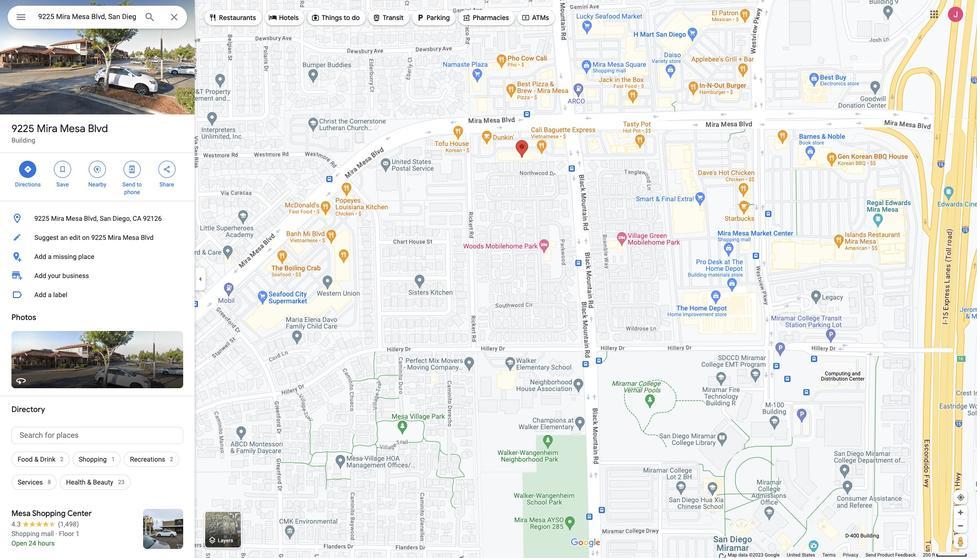 Task type: vqa. For each thing, say whether or not it's contained in the screenshot.


Task type: describe. For each thing, give the bounding box(es) containing it.
blvd,
[[84, 215, 98, 222]]

mesa inside button
[[66, 215, 82, 222]]

united
[[787, 553, 801, 558]]

privacy button
[[843, 552, 859, 558]]

9225 mira mesa blvd, san diego, ca 92126
[[34, 215, 162, 222]]

9225 Mira Mesa Blvd, San Diego, CA 92126 field
[[8, 6, 187, 29]]

 search field
[[8, 6, 187, 31]]

building
[[11, 136, 35, 144]]

map data ©2023 google
[[728, 553, 780, 558]]

business
[[62, 272, 89, 280]]

hours
[[38, 540, 55, 547]]

atms
[[532, 13, 549, 22]]

blvd inside "button"
[[141, 234, 154, 241]]

zoom in image
[[957, 509, 964, 516]]

200
[[923, 553, 931, 558]]

actions for 9225 mira mesa blvd region
[[0, 153, 195, 201]]

beauty
[[93, 479, 113, 486]]

1 inside shopping mall · floor 1 open 24 hours
[[76, 530, 80, 538]]

data
[[739, 553, 748, 558]]

blvd inside 9225 mira mesa blvd building
[[88, 122, 108, 136]]

drink
[[40, 456, 55, 463]]

parking
[[427, 13, 450, 22]]

do
[[352, 13, 360, 22]]

9225 for blvd,
[[34, 215, 49, 222]]

missing
[[53, 253, 77, 261]]

 parking
[[416, 12, 450, 23]]

transit
[[383, 13, 404, 22]]

feedback
[[895, 553, 916, 558]]

send for send to phone
[[122, 181, 135, 188]]

4.3
[[11, 521, 21, 528]]

 hotels
[[268, 12, 299, 23]]

mira inside suggest an edit on 9225 mira mesa blvd "button"
[[108, 234, 121, 241]]

united states
[[787, 553, 815, 558]]

mira for blvd
[[37, 122, 57, 136]]

9225 mira mesa blvd building
[[11, 122, 108, 144]]

none text field inside 9225 mira mesa blvd main content
[[11, 427, 183, 444]]

save
[[56, 181, 69, 188]]

things
[[322, 13, 342, 22]]

9225 for blvd
[[11, 122, 34, 136]]

to inside the send to phone
[[137, 181, 142, 188]]

open
[[11, 540, 27, 547]]

privacy
[[843, 553, 859, 558]]

92126
[[143, 215, 162, 222]]

san
[[100, 215, 111, 222]]

send to phone
[[122, 181, 142, 196]]

send product feedback
[[866, 553, 916, 558]]

send product feedback button
[[866, 552, 916, 558]]


[[58, 164, 67, 175]]


[[462, 12, 471, 23]]

on
[[82, 234, 90, 241]]

restaurants
[[219, 13, 256, 22]]

add a missing place
[[34, 253, 94, 261]]

collapse side panel image
[[195, 274, 206, 284]]

product
[[878, 553, 894, 558]]

zoom out image
[[957, 523, 964, 530]]

footer inside 'google maps' element
[[728, 552, 923, 558]]

photos
[[11, 313, 36, 323]]

mesa shopping center
[[11, 509, 92, 519]]

 things to do
[[311, 12, 360, 23]]


[[372, 12, 381, 23]]

suggest an edit on 9225 mira mesa blvd button
[[0, 228, 195, 247]]

200 ft button
[[923, 553, 967, 558]]

9225 inside "button"
[[91, 234, 106, 241]]

layers
[[218, 538, 233, 544]]

nearby
[[88, 181, 106, 188]]

hotels
[[279, 13, 299, 22]]


[[268, 12, 277, 23]]

food & drink 2
[[18, 456, 63, 463]]

a for missing
[[48, 253, 52, 261]]

label
[[53, 291, 67, 299]]

recreations
[[130, 456, 165, 463]]

mesa up 4.3
[[11, 509, 30, 519]]

send for send product feedback
[[866, 553, 876, 558]]

terms button
[[823, 552, 836, 558]]



Task type: locate. For each thing, give the bounding box(es) containing it.
mesa inside "button"
[[123, 234, 139, 241]]

a for label
[[48, 291, 52, 299]]

to left do
[[344, 13, 350, 22]]

send
[[122, 181, 135, 188], [866, 553, 876, 558]]

1 horizontal spatial to
[[344, 13, 350, 22]]

& right health
[[87, 479, 91, 486]]

1 2 from the left
[[60, 456, 63, 463]]

0 vertical spatial &
[[34, 456, 38, 463]]

1 vertical spatial 9225
[[34, 215, 49, 222]]

floor
[[59, 530, 74, 538]]

suggest
[[34, 234, 59, 241]]

0 horizontal spatial to
[[137, 181, 142, 188]]

send left product
[[866, 553, 876, 558]]

9225 inside 9225 mira mesa blvd building
[[11, 122, 34, 136]]

edit
[[69, 234, 80, 241]]

add a label button
[[0, 285, 195, 304]]


[[311, 12, 320, 23]]

shopping up 4.3 stars 1,498 reviews 'image'
[[32, 509, 66, 519]]

2 add from the top
[[34, 272, 46, 280]]

None field
[[38, 11, 136, 22]]

3 add from the top
[[34, 291, 46, 299]]

1 horizontal spatial &
[[87, 479, 91, 486]]

ft
[[932, 553, 936, 558]]

1 vertical spatial add
[[34, 272, 46, 280]]

mesa inside 9225 mira mesa blvd building
[[60, 122, 85, 136]]

9225 mira mesa blvd, san diego, ca 92126 button
[[0, 209, 195, 228]]

2 vertical spatial mira
[[108, 234, 121, 241]]

shopping 1
[[79, 456, 115, 463]]

an
[[60, 234, 68, 241]]

a inside "button"
[[48, 291, 52, 299]]

& for drink
[[34, 456, 38, 463]]

0 vertical spatial to
[[344, 13, 350, 22]]

1 vertical spatial send
[[866, 553, 876, 558]]

 restaurants
[[209, 12, 256, 23]]

©2023
[[749, 553, 764, 558]]

terms
[[823, 553, 836, 558]]

mira for blvd,
[[51, 215, 64, 222]]

add your business
[[34, 272, 89, 280]]

shopping inside shopping mall · floor 1 open 24 hours
[[11, 530, 39, 538]]

9225 up building
[[11, 122, 34, 136]]

blvd
[[88, 122, 108, 136], [141, 234, 154, 241]]

add for add a missing place
[[34, 253, 46, 261]]

mira inside 9225 mira mesa blvd building
[[37, 122, 57, 136]]

a left the missing
[[48, 253, 52, 261]]

add left label
[[34, 291, 46, 299]]

food
[[18, 456, 33, 463]]

9225 right the on
[[91, 234, 106, 241]]

send inside button
[[866, 553, 876, 558]]

send up 'phone'
[[122, 181, 135, 188]]

2 a from the top
[[48, 291, 52, 299]]

footer containing map data ©2023 google
[[728, 552, 923, 558]]

shopping for 1
[[79, 456, 107, 463]]

directory
[[11, 405, 45, 415]]

recreations 2
[[130, 456, 173, 463]]

mesa
[[60, 122, 85, 136], [66, 215, 82, 222], [123, 234, 139, 241], [11, 509, 30, 519]]

mall
[[41, 530, 54, 538]]

health & beauty 23
[[66, 479, 125, 486]]

mesa left blvd,
[[66, 215, 82, 222]]

add inside add a missing place button
[[34, 253, 46, 261]]

0 horizontal spatial 9225
[[11, 122, 34, 136]]

shopping mall · floor 1 open 24 hours
[[11, 530, 80, 547]]

0 vertical spatial 1
[[112, 456, 115, 463]]

& right the food
[[34, 456, 38, 463]]

blvd up 
[[88, 122, 108, 136]]

add inside add a label "button"
[[34, 291, 46, 299]]

1 horizontal spatial 9225
[[34, 215, 49, 222]]

 transit
[[372, 12, 404, 23]]

a left label
[[48, 291, 52, 299]]

add inside add your business link
[[34, 272, 46, 280]]

2 inside the food & drink 2
[[60, 456, 63, 463]]

0 horizontal spatial blvd
[[88, 122, 108, 136]]

add a missing place button
[[0, 247, 195, 266]]

add a label
[[34, 291, 67, 299]]

23
[[118, 479, 125, 486]]

0 vertical spatial blvd
[[88, 122, 108, 136]]

shopping up health & beauty 23
[[79, 456, 107, 463]]

footer
[[728, 552, 923, 558]]

1 vertical spatial to
[[137, 181, 142, 188]]

0 vertical spatial a
[[48, 253, 52, 261]]

0 vertical spatial shopping
[[79, 456, 107, 463]]

2 horizontal spatial 9225
[[91, 234, 106, 241]]

google
[[765, 553, 780, 558]]

0 vertical spatial send
[[122, 181, 135, 188]]

1 horizontal spatial 2
[[170, 456, 173, 463]]

1 vertical spatial a
[[48, 291, 52, 299]]

4.3 stars 1,498 reviews image
[[11, 520, 79, 529]]

united states button
[[787, 552, 815, 558]]

shopping up open
[[11, 530, 39, 538]]

add for add your business
[[34, 272, 46, 280]]

 pharmacies
[[462, 12, 509, 23]]

send inside the send to phone
[[122, 181, 135, 188]]

blvd down 92126 at the top
[[141, 234, 154, 241]]

2 vertical spatial add
[[34, 291, 46, 299]]

0 horizontal spatial 2
[[60, 456, 63, 463]]

health
[[66, 479, 86, 486]]


[[163, 164, 171, 175]]

1 vertical spatial 1
[[76, 530, 80, 538]]

1 vertical spatial &
[[87, 479, 91, 486]]

9225 up suggest
[[34, 215, 49, 222]]

show your location image
[[957, 493, 965, 502]]

add your business link
[[0, 266, 195, 285]]

google maps element
[[0, 0, 977, 558]]

1 vertical spatial mira
[[51, 215, 64, 222]]

mesa up 
[[60, 122, 85, 136]]

0 vertical spatial add
[[34, 253, 46, 261]]

0 horizontal spatial 1
[[76, 530, 80, 538]]

1 vertical spatial shopping
[[32, 509, 66, 519]]

0 vertical spatial mira
[[37, 122, 57, 136]]

24
[[29, 540, 36, 547]]

none field inside 9225 mira mesa blvd, san diego, ca 92126 field
[[38, 11, 136, 22]]

 atms
[[522, 12, 549, 23]]

show street view coverage image
[[954, 534, 968, 549]]

1 up "beauty"
[[112, 456, 115, 463]]

a inside button
[[48, 253, 52, 261]]

1 vertical spatial blvd
[[141, 234, 154, 241]]


[[128, 164, 136, 175]]

ca
[[133, 215, 141, 222]]

add for add a label
[[34, 291, 46, 299]]

1 inside shopping 1
[[112, 456, 115, 463]]

to up 'phone'
[[137, 181, 142, 188]]

2 right recreations
[[170, 456, 173, 463]]

 button
[[8, 6, 34, 31]]

share
[[160, 181, 174, 188]]

& for beauty
[[87, 479, 91, 486]]

diego,
[[113, 215, 131, 222]]

2 vertical spatial 9225
[[91, 234, 106, 241]]


[[209, 12, 217, 23]]

1 a from the top
[[48, 253, 52, 261]]

map
[[728, 553, 737, 558]]

0 vertical spatial 9225
[[11, 122, 34, 136]]

2 right drink
[[60, 456, 63, 463]]

add down suggest
[[34, 253, 46, 261]]

google account: james peterson  
(james.peterson1902@gmail.com) image
[[948, 7, 963, 22]]

states
[[802, 553, 815, 558]]

center
[[67, 509, 92, 519]]

pharmacies
[[473, 13, 509, 22]]

services 8
[[18, 479, 51, 486]]

mira
[[37, 122, 57, 136], [51, 215, 64, 222], [108, 234, 121, 241]]

to inside  things to do
[[344, 13, 350, 22]]

add left your
[[34, 272, 46, 280]]

1 horizontal spatial blvd
[[141, 234, 154, 241]]

mesa down 'ca' at the top left of the page
[[123, 234, 139, 241]]

2
[[60, 456, 63, 463], [170, 456, 173, 463]]


[[15, 10, 27, 24]]

place
[[78, 253, 94, 261]]

1 horizontal spatial send
[[866, 553, 876, 558]]

2 2 from the left
[[170, 456, 173, 463]]

0 horizontal spatial send
[[122, 181, 135, 188]]

shopping for mall
[[11, 530, 39, 538]]

2 vertical spatial shopping
[[11, 530, 39, 538]]

services
[[18, 479, 43, 486]]

mira inside 9225 mira mesa blvd, san diego, ca 92126 button
[[51, 215, 64, 222]]

1 right floor
[[76, 530, 80, 538]]

(1,498)
[[58, 521, 79, 528]]

1 horizontal spatial 1
[[112, 456, 115, 463]]

8
[[48, 479, 51, 486]]

9225 inside button
[[34, 215, 49, 222]]

0 horizontal spatial &
[[34, 456, 38, 463]]

2 inside recreations 2
[[170, 456, 173, 463]]

1 add from the top
[[34, 253, 46, 261]]


[[24, 164, 32, 175]]

200 ft
[[923, 553, 936, 558]]


[[416, 12, 425, 23]]


[[93, 164, 102, 175]]

9225
[[11, 122, 34, 136], [34, 215, 49, 222], [91, 234, 106, 241]]


[[522, 12, 530, 23]]

add
[[34, 253, 46, 261], [34, 272, 46, 280], [34, 291, 46, 299]]

·
[[56, 530, 57, 538]]

shopping
[[79, 456, 107, 463], [32, 509, 66, 519], [11, 530, 39, 538]]

phone
[[124, 189, 140, 196]]

None text field
[[11, 427, 183, 444]]

9225 mira mesa blvd main content
[[0, 0, 195, 558]]

your
[[48, 272, 61, 280]]



